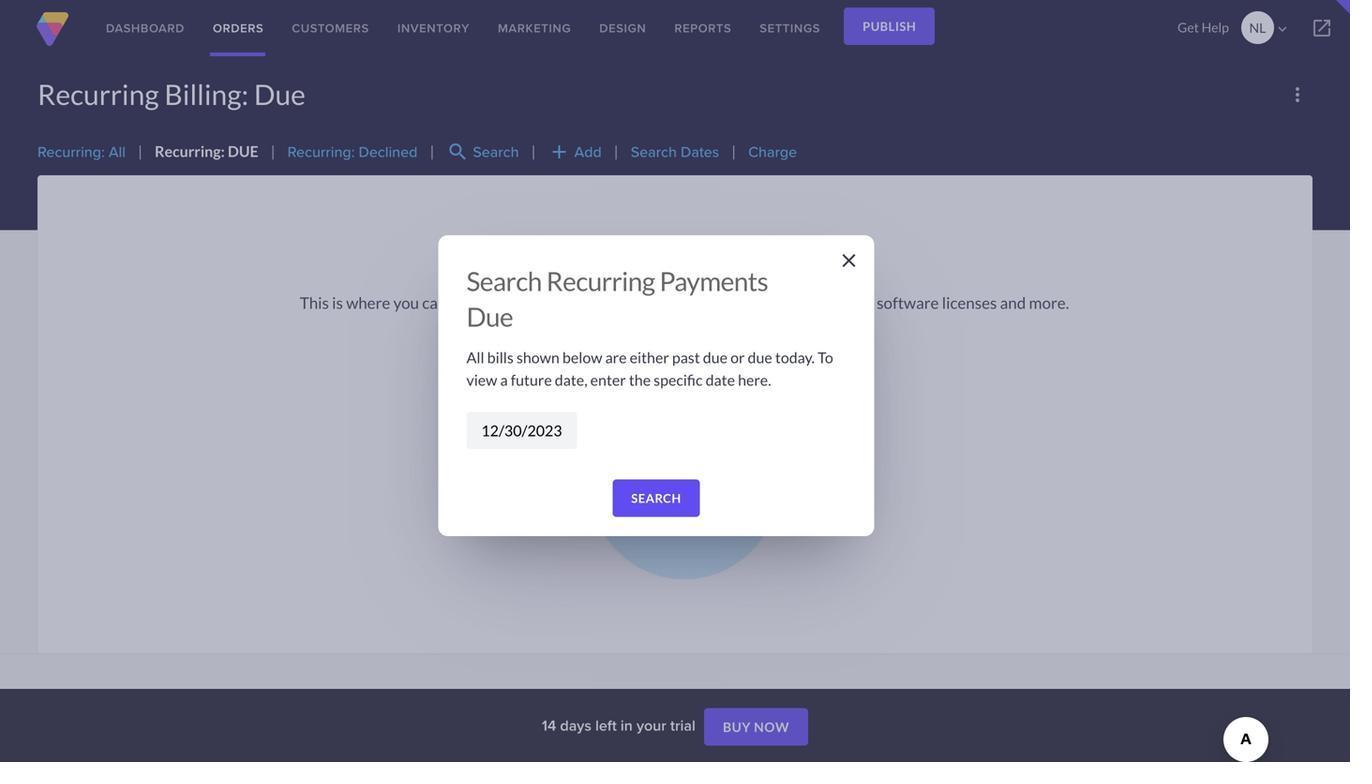 Task type: describe. For each thing, give the bounding box(es) containing it.
search search
[[447, 141, 519, 163]]

design
[[600, 19, 647, 37]]

shown
[[517, 349, 560, 367]]


[[1311, 17, 1334, 39]]

2 | from the left
[[271, 142, 275, 160]]

5 | from the left
[[614, 142, 619, 160]]

buy now link
[[704, 709, 809, 746]]

nl
[[1250, 20, 1267, 36]]

billing:
[[165, 77, 249, 111]]

past
[[672, 349, 700, 367]]

where
[[346, 293, 391, 312]]

add
[[548, 141, 571, 163]]

recurring: declined link
[[288, 141, 418, 163]]

products
[[632, 293, 694, 312]]

14
[[542, 715, 557, 737]]

buy
[[723, 720, 751, 736]]

charge
[[749, 141, 797, 163]]

search inside "search search"
[[473, 141, 519, 163]]

recurring: declined
[[288, 141, 418, 163]]

software
[[877, 293, 939, 312]]

recurring: all link
[[38, 141, 126, 163]]

marketing
[[498, 19, 571, 37]]

recurring: for recurring: all
[[38, 141, 105, 163]]

all bills shown below are either past due or due today. to view a future date, enter the specific date here.
[[467, 349, 834, 389]]

payments
[[660, 265, 768, 297]]

oops! you don't have any recurring orders yet. image
[[591, 392, 779, 580]]

recurring: for recurring: due
[[155, 142, 225, 160]]

1 | from the left
[[138, 142, 143, 160]]


[[1275, 21, 1292, 37]]

succeed online with volusion's shopping cart software image
[[34, 12, 71, 46]]

now
[[754, 720, 790, 736]]

recurring billing: due
[[38, 77, 306, 111]]

due
[[228, 142, 259, 160]]

settings
[[760, 19, 821, 37]]

dates
[[681, 141, 720, 163]]

up
[[474, 293, 492, 312]]

nl 
[[1250, 20, 1292, 37]]

specific
[[654, 371, 703, 389]]

recurring: for recurring: declined
[[288, 141, 355, 163]]

you
[[394, 293, 419, 312]]

dashboard
[[106, 19, 185, 37]]

search dates link
[[631, 141, 720, 163]]

reports
[[675, 19, 732, 37]]

declined
[[359, 141, 418, 163]]

this is where you can set up recurring billing for products like subscription services, software licenses and more.
[[300, 293, 1070, 312]]

billing
[[563, 293, 605, 312]]

publish button
[[844, 8, 935, 45]]

search link
[[613, 480, 700, 517]]

billing.
[[786, 244, 863, 278]]

2 due from the left
[[748, 349, 773, 367]]

add add
[[548, 141, 602, 163]]

enter
[[591, 371, 626, 389]]

help
[[1202, 19, 1230, 35]]

a
[[500, 371, 508, 389]]

manage your recurring billing.
[[506, 244, 863, 278]]

1 due from the left
[[703, 349, 728, 367]]

for
[[608, 293, 629, 312]]

all inside all bills shown below are either past due or due today. to view a future date, enter the specific date here.
[[467, 349, 485, 367]]



Task type: locate. For each thing, give the bounding box(es) containing it.
0 horizontal spatial recurring
[[38, 77, 159, 111]]

or
[[731, 349, 745, 367]]

recurring:
[[38, 141, 105, 163], [288, 141, 355, 163], [155, 142, 225, 160]]

0 vertical spatial due
[[254, 77, 306, 111]]

1 horizontal spatial due
[[467, 301, 513, 332]]

3 | from the left
[[430, 142, 435, 160]]

add
[[575, 141, 602, 163]]

all
[[109, 141, 126, 163], [467, 349, 485, 367]]

get help
[[1178, 19, 1230, 35]]

to
[[818, 349, 834, 367]]

recurring: due
[[155, 142, 259, 160]]

search recurring payments due
[[467, 265, 768, 332]]

search dates
[[631, 141, 720, 163]]

recurring
[[38, 77, 159, 111], [547, 265, 655, 297]]

the
[[629, 371, 651, 389]]

orders
[[213, 19, 264, 37]]

services,
[[814, 293, 874, 312]]

0 vertical spatial recurring
[[669, 244, 781, 278]]

1 horizontal spatial due
[[748, 349, 773, 367]]

all up view
[[467, 349, 485, 367]]

can
[[422, 293, 447, 312]]

search for search
[[632, 491, 682, 506]]

0 horizontal spatial due
[[254, 77, 306, 111]]

| left search on the left top of the page
[[430, 142, 435, 160]]

search
[[447, 141, 469, 163]]

1 horizontal spatial recurring
[[547, 265, 655, 297]]

1 vertical spatial all
[[467, 349, 485, 367]]

1 horizontal spatial recurring
[[669, 244, 781, 278]]

search for search recurring payments due
[[467, 265, 542, 297]]

0 vertical spatial all
[[109, 141, 126, 163]]

customers
[[292, 19, 369, 37]]

|
[[138, 142, 143, 160], [271, 142, 275, 160], [430, 142, 435, 160], [532, 142, 536, 160], [614, 142, 619, 160], [732, 142, 736, 160]]

 link
[[1294, 0, 1351, 56]]

0 horizontal spatial recurring:
[[38, 141, 105, 163]]

0 horizontal spatial recurring
[[495, 293, 560, 312]]

1 vertical spatial recurring
[[495, 293, 560, 312]]

this
[[300, 293, 329, 312]]

1 vertical spatial due
[[467, 301, 513, 332]]

0 horizontal spatial due
[[703, 349, 728, 367]]

1 horizontal spatial recurring:
[[155, 142, 225, 160]]

| right recurring: all link
[[138, 142, 143, 160]]

future
[[511, 371, 552, 389]]

due right or
[[748, 349, 773, 367]]

6 | from the left
[[732, 142, 736, 160]]

either
[[630, 349, 670, 367]]

0 vertical spatial recurring
[[38, 77, 159, 111]]

recurring inside search recurring payments due
[[547, 265, 655, 297]]

inventory
[[398, 19, 470, 37]]

recurring: all
[[38, 141, 126, 163]]

more.
[[1030, 293, 1070, 312]]

date,
[[555, 371, 588, 389]]

all down recurring billing: due on the left top of page
[[109, 141, 126, 163]]

recurring
[[669, 244, 781, 278], [495, 293, 560, 312]]

recurring: due link
[[155, 142, 259, 160]]

4 | from the left
[[532, 142, 536, 160]]

1 horizontal spatial all
[[467, 349, 485, 367]]

bills
[[487, 349, 514, 367]]

due up due
[[254, 77, 306, 111]]

like
[[697, 293, 722, 312]]

due up bills
[[467, 301, 513, 332]]

| right dates
[[732, 142, 736, 160]]

| right due
[[271, 142, 275, 160]]

1 vertical spatial recurring
[[547, 265, 655, 297]]

close
[[838, 250, 861, 272]]

due
[[254, 77, 306, 111], [467, 301, 513, 332]]

due
[[703, 349, 728, 367], [748, 349, 773, 367]]

0 horizontal spatial all
[[109, 141, 126, 163]]

search
[[473, 141, 519, 163], [631, 141, 677, 163], [467, 265, 542, 297], [632, 491, 682, 506]]

charge link
[[749, 141, 797, 163]]

and
[[1001, 293, 1026, 312]]

subscription
[[725, 293, 811, 312]]

is
[[332, 293, 343, 312]]

recurring right 'up'
[[495, 293, 560, 312]]

below
[[563, 349, 603, 367]]

get
[[1178, 19, 1200, 35]]

licenses
[[942, 293, 997, 312]]

| left "add" on the top left
[[532, 142, 536, 160]]

None text field
[[467, 412, 577, 449]]

buy now
[[723, 720, 790, 736]]

due left or
[[703, 349, 728, 367]]

recurring up like
[[669, 244, 781, 278]]

manage
[[506, 244, 603, 278]]

dashboard link
[[92, 0, 199, 56]]

date
[[706, 371, 735, 389]]

today.
[[776, 349, 815, 367]]

publish
[[863, 19, 917, 34]]

are
[[606, 349, 627, 367]]

here.
[[738, 371, 772, 389]]

2 horizontal spatial recurring:
[[288, 141, 355, 163]]

your
[[608, 244, 663, 278]]

due inside search recurring payments due
[[467, 301, 513, 332]]

set
[[450, 293, 471, 312]]

view
[[467, 371, 498, 389]]

search for search dates
[[631, 141, 677, 163]]

| right add at the top left
[[614, 142, 619, 160]]

search inside search recurring payments due
[[467, 265, 542, 297]]



Task type: vqa. For each thing, say whether or not it's contained in the screenshot.
specific
yes



